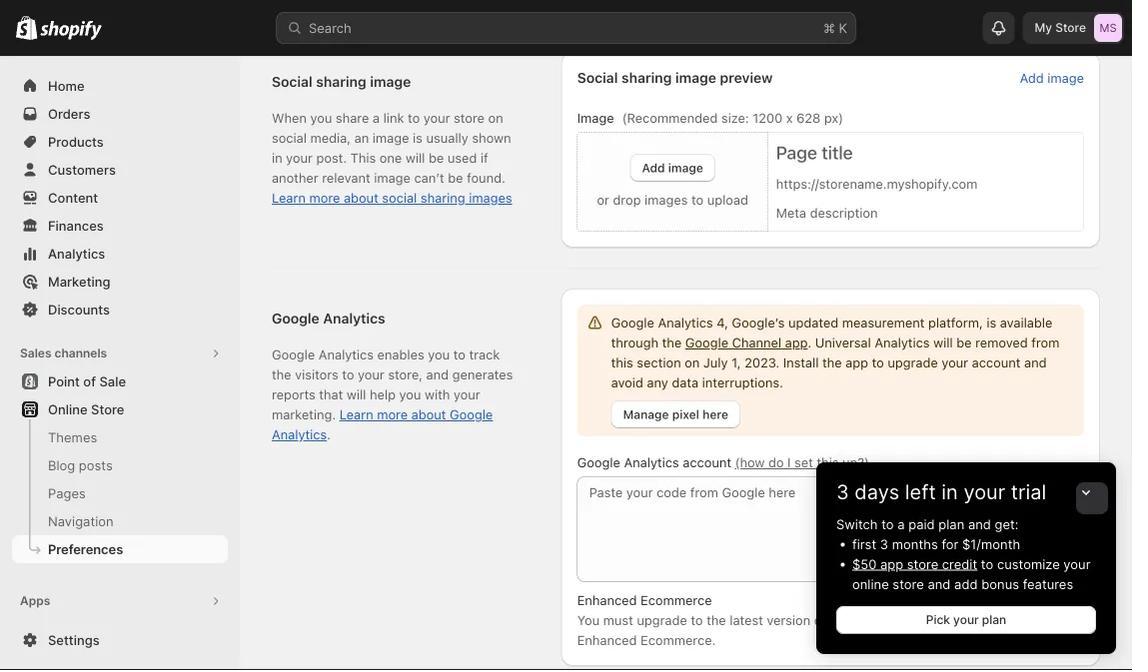 Task type: describe. For each thing, give the bounding box(es) containing it.
online
[[852, 577, 889, 592]]

point of sale
[[48, 374, 126, 389]]

discounts
[[48, 302, 110, 317]]

analytics link
[[12, 240, 228, 268]]

sale
[[99, 374, 126, 389]]

pick your plan
[[926, 613, 1007, 628]]

my store
[[1035, 20, 1086, 35]]

bonus
[[982, 577, 1019, 592]]

blog posts
[[48, 458, 113, 473]]

posts
[[79, 458, 113, 473]]

first
[[852, 537, 877, 552]]

my store image
[[1094, 14, 1122, 42]]

preferences
[[48, 542, 123, 557]]

$50
[[852, 557, 877, 572]]

days
[[855, 480, 900, 505]]

0 vertical spatial store
[[907, 557, 939, 572]]

pages link
[[12, 480, 228, 508]]

home
[[48, 78, 85, 93]]

and for plan
[[968, 517, 991, 532]]

2 vertical spatial your
[[953, 613, 979, 628]]

products link
[[12, 128, 228, 156]]

finances
[[48, 218, 104, 233]]

sales channels button
[[12, 340, 228, 368]]

0 horizontal spatial online
[[48, 402, 88, 417]]

paid
[[909, 517, 935, 532]]

switch to a paid plan and get:
[[836, 517, 1019, 532]]

pages
[[48, 486, 86, 501]]

shopify image
[[16, 16, 37, 40]]

3 days left in your trial element
[[816, 515, 1116, 655]]

orders link
[[12, 100, 228, 128]]

1 vertical spatial plan
[[982, 613, 1007, 628]]

credit
[[942, 557, 978, 572]]

your inside dropdown button
[[964, 480, 1005, 505]]

app
[[880, 557, 904, 572]]

2 horizontal spatial store
[[1055, 20, 1086, 35]]

⌘ k
[[823, 20, 847, 35]]

3 inside dropdown button
[[836, 480, 849, 505]]

in
[[942, 480, 958, 505]]

get:
[[995, 517, 1019, 532]]

switch
[[836, 517, 878, 532]]

pick your plan link
[[836, 607, 1096, 635]]

sales channels
[[20, 346, 107, 361]]

k
[[839, 20, 847, 35]]

customers
[[48, 162, 116, 177]]

point of sale button
[[0, 368, 240, 396]]

apps
[[20, 594, 50, 609]]

navigation
[[48, 514, 114, 529]]

0 vertical spatial online store link
[[280, 22, 355, 42]]



Task type: locate. For each thing, give the bounding box(es) containing it.
settings link
[[12, 627, 228, 655]]

themes
[[48, 430, 97, 445]]

1 horizontal spatial online store link
[[280, 22, 355, 42]]

months
[[892, 537, 938, 552]]

your up "features"
[[1064, 557, 1091, 572]]

3 right first
[[880, 537, 888, 552]]

your right pick
[[953, 613, 979, 628]]

apps button
[[12, 588, 228, 616]]

0 vertical spatial online store
[[280, 24, 355, 39]]

analytics
[[48, 246, 105, 261]]

online store link
[[280, 22, 355, 42], [12, 396, 228, 424]]

$50 app store credit link
[[852, 557, 978, 572]]

online
[[280, 24, 319, 39], [48, 402, 88, 417]]

and up $1/month
[[968, 517, 991, 532]]

and left add at the bottom right of the page
[[928, 577, 951, 592]]

to left a
[[882, 517, 894, 532]]

content
[[48, 190, 98, 205]]

to
[[882, 517, 894, 532], [981, 557, 994, 572]]

1 horizontal spatial store
[[322, 24, 355, 39]]

trial
[[1011, 480, 1047, 505]]

plan up for
[[939, 517, 965, 532]]

1 vertical spatial to
[[981, 557, 994, 572]]

add
[[954, 577, 978, 592]]

1 horizontal spatial plan
[[982, 613, 1007, 628]]

for
[[942, 537, 959, 552]]

1 horizontal spatial 3
[[880, 537, 888, 552]]

store down $50 app store credit
[[893, 577, 924, 592]]

0 vertical spatial 3
[[836, 480, 849, 505]]

1 horizontal spatial online
[[280, 24, 319, 39]]

point of sale link
[[12, 368, 228, 396]]

channels
[[54, 346, 107, 361]]

store inside to customize your online store and add bonus features
[[893, 577, 924, 592]]

$1/month
[[962, 537, 1021, 552]]

to inside to customize your online store and add bonus features
[[981, 557, 994, 572]]

0 vertical spatial and
[[968, 517, 991, 532]]

pick
[[926, 613, 950, 628]]

0 horizontal spatial plan
[[939, 517, 965, 532]]

and for store
[[928, 577, 951, 592]]

your
[[964, 480, 1005, 505], [1064, 557, 1091, 572], [953, 613, 979, 628]]

1 horizontal spatial online store
[[280, 24, 355, 39]]

3
[[836, 480, 849, 505], [880, 537, 888, 552]]

to customize your online store and add bonus features
[[852, 557, 1091, 592]]

and
[[968, 517, 991, 532], [928, 577, 951, 592]]

1 horizontal spatial and
[[968, 517, 991, 532]]

marketing
[[48, 274, 110, 289]]

0 vertical spatial to
[[882, 517, 894, 532]]

shopify image
[[40, 20, 102, 40]]

store
[[907, 557, 939, 572], [893, 577, 924, 592]]

1 vertical spatial your
[[1064, 557, 1091, 572]]

0 vertical spatial online
[[280, 24, 319, 39]]

sales
[[20, 346, 51, 361]]

online store
[[280, 24, 355, 39], [48, 402, 124, 417]]

your inside to customize your online store and add bonus features
[[1064, 557, 1091, 572]]

themes link
[[12, 424, 228, 452]]

1 vertical spatial online store
[[48, 402, 124, 417]]

left
[[905, 480, 936, 505]]

to down $1/month
[[981, 557, 994, 572]]

finances link
[[12, 212, 228, 240]]

and inside to customize your online store and add bonus features
[[928, 577, 951, 592]]

1 vertical spatial 3
[[880, 537, 888, 552]]

plan down bonus
[[982, 613, 1007, 628]]

blog posts link
[[12, 452, 228, 480]]

search
[[309, 20, 352, 35]]

0 horizontal spatial and
[[928, 577, 951, 592]]

plan
[[939, 517, 965, 532], [982, 613, 1007, 628]]

store down months
[[907, 557, 939, 572]]

0 horizontal spatial store
[[91, 402, 124, 417]]

1 vertical spatial store
[[893, 577, 924, 592]]

navigation link
[[12, 508, 228, 536]]

0 horizontal spatial online store
[[48, 402, 124, 417]]

customize
[[997, 557, 1060, 572]]

preferences link
[[12, 536, 228, 564]]

first 3 months for $1/month
[[852, 537, 1021, 552]]

of
[[83, 374, 96, 389]]

customers link
[[12, 156, 228, 184]]

0 vertical spatial your
[[964, 480, 1005, 505]]

marketing link
[[12, 268, 228, 296]]

content link
[[12, 184, 228, 212]]

0 horizontal spatial online store link
[[12, 396, 228, 424]]

home link
[[12, 72, 228, 100]]

1 vertical spatial online store link
[[12, 396, 228, 424]]

3 left days in the right of the page
[[836, 480, 849, 505]]

1 vertical spatial and
[[928, 577, 951, 592]]

features
[[1023, 577, 1073, 592]]

0 horizontal spatial to
[[882, 517, 894, 532]]

products
[[48, 134, 104, 149]]

1 horizontal spatial to
[[981, 557, 994, 572]]

discounts link
[[12, 296, 228, 324]]

⌘
[[823, 20, 835, 35]]

1 vertical spatial online
[[48, 402, 88, 417]]

blog
[[48, 458, 75, 473]]

settings
[[48, 633, 100, 648]]

store
[[1055, 20, 1086, 35], [322, 24, 355, 39], [91, 402, 124, 417]]

my
[[1035, 20, 1052, 35]]

point
[[48, 374, 80, 389]]

your right in
[[964, 480, 1005, 505]]

3 days left in your trial
[[836, 480, 1047, 505]]

$50 app store credit
[[852, 557, 978, 572]]

a
[[898, 517, 905, 532]]

3 days left in your trial button
[[816, 463, 1116, 505]]

0 horizontal spatial 3
[[836, 480, 849, 505]]

0 vertical spatial plan
[[939, 517, 965, 532]]

orders
[[48, 106, 90, 121]]



Task type: vqa. For each thing, say whether or not it's contained in the screenshot.
of
yes



